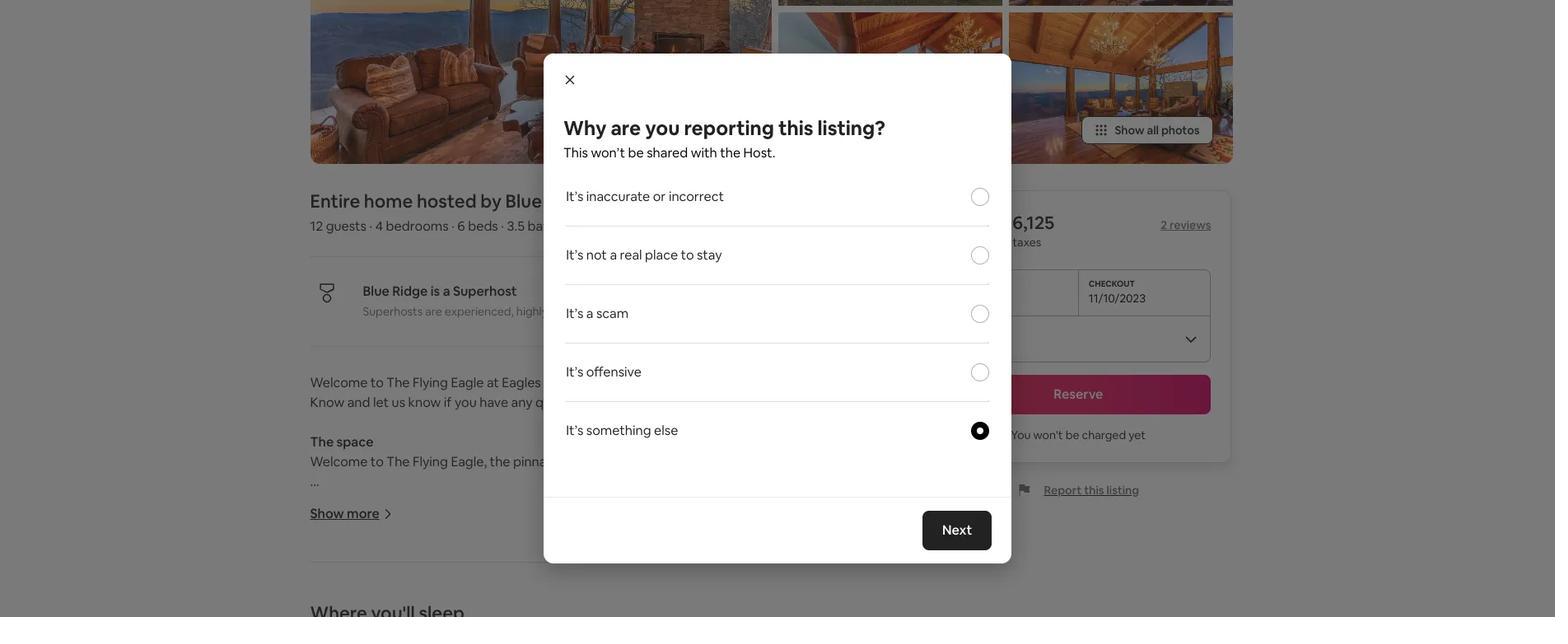 Task type: locate. For each thing, give the bounding box(es) containing it.
have
[[480, 394, 509, 412], [460, 552, 489, 570]]

2 welcome from the top
[[310, 454, 368, 471]]

to up "five."
[[761, 592, 774, 609]]

home up 4
[[364, 190, 413, 213]]

by
[[481, 190, 502, 213]]

0 horizontal spatial is
[[431, 283, 440, 300]]

things
[[787, 374, 827, 392]]

0 vertical spatial has
[[523, 572, 544, 590]]

blue
[[363, 283, 390, 300]]

1 of from the left
[[335, 552, 347, 570]]

1 horizontal spatial eagles
[[502, 374, 541, 392]]

2 · from the left
[[452, 218, 455, 235]]

shared
[[647, 144, 688, 162]]

0 horizontal spatial as
[[714, 552, 728, 570]]

$6,125
[[1002, 211, 1055, 234]]

it's inaccurate or incorrect
[[566, 188, 724, 205]]

It's not a real place to stay radio
[[971, 247, 990, 265]]

an
[[464, 612, 479, 617]]

1 horizontal spatial eagle
[[576, 533, 609, 550]]

1 horizontal spatial this
[[1085, 483, 1105, 498]]

12
[[310, 218, 323, 235]]

it's left scam
[[566, 305, 584, 322]]

for down "island," on the bottom of the page
[[558, 612, 576, 617]]

1 vertical spatial show
[[310, 505, 344, 523]]

for down range
[[750, 612, 767, 617]]

1 horizontal spatial large
[[689, 592, 720, 609]]

welcome to the flying eagle at eagles nest! please review details including the things to know and let us know if you have any questions!
[[310, 374, 846, 412]]

0 horizontal spatial eagles
[[350, 552, 389, 570]]

it's something else
[[566, 422, 678, 439]]

the down the reporting
[[720, 144, 741, 162]]

a right ridge
[[443, 283, 450, 300]]

this left listing?
[[779, 115, 814, 141]]

yet
[[1129, 428, 1146, 443]]

eagles down awe- in the bottom left of the page
[[350, 552, 389, 570]]

0 vertical spatial is
[[431, 283, 440, 300]]

it's left inaccurate
[[566, 188, 584, 205]]

you right if
[[455, 394, 477, 412]]

beds
[[468, 218, 498, 235]]

the
[[720, 144, 741, 162], [763, 374, 784, 392], [490, 454, 511, 471], [819, 533, 840, 550], [599, 552, 620, 570], [547, 572, 567, 590], [310, 612, 331, 617]]

eagle up if
[[451, 374, 484, 392]]

eagle up living on the bottom
[[576, 533, 609, 550]]

4 it's from the top
[[566, 364, 584, 381]]

1 vertical spatial home
[[634, 533, 669, 550]]

have inside welcome to the flying eagle at eagles nest! please review details including the things to know and let us know if you have any questions!
[[480, 394, 509, 412]]

eagles inside welcome to the flying eagle at eagles nest! please review details including the things to know and let us know if you have any questions!
[[502, 374, 541, 392]]

room,
[[604, 572, 640, 590]]

the down you'll
[[433, 572, 456, 590]]

eagles
[[502, 374, 541, 392], [350, 552, 389, 570]]

0 vertical spatial show
[[1115, 123, 1145, 138]]

2 it's from the top
[[566, 247, 584, 264]]

entire
[[310, 190, 360, 213]]

0 horizontal spatial be
[[628, 144, 644, 162]]

is up room,
[[612, 533, 621, 550]]

large
[[469, 592, 499, 609], [689, 592, 720, 609]]

2 of from the left
[[584, 552, 597, 570]]

flying up the know
[[413, 374, 448, 392]]

the down kitchen.
[[310, 612, 331, 617]]

to down space
[[371, 454, 384, 471]]

well
[[730, 552, 754, 570]]

1 horizontal spatial you
[[645, 115, 680, 141]]

1 vertical spatial is
[[612, 533, 621, 550]]

a left scam
[[587, 305, 594, 322]]

offensive
[[587, 364, 642, 381]]

· left 4
[[370, 218, 373, 235]]

1 vertical spatial flying
[[413, 454, 448, 471]]

luxury
[[581, 454, 617, 471]]

0 vertical spatial at
[[487, 374, 499, 392]]

a inside blue ridge is a superhost superhosts are experienced, highly rated hosts.
[[443, 283, 450, 300]]

of up living on the bottom
[[584, 552, 597, 570]]

0 vertical spatial ten,
[[703, 572, 727, 590]]

gourmet
[[756, 572, 809, 590]]

of right 'top'
[[335, 552, 347, 570]]

0 vertical spatial be
[[628, 144, 644, 162]]

· left 3.5
[[501, 218, 504, 235]]

home
[[364, 190, 413, 213], [634, 533, 669, 550]]

the left the things
[[763, 374, 784, 392]]

entire
[[334, 612, 369, 617]]

hosted
[[417, 190, 477, 213]]

It's inaccurate or incorrect radio
[[971, 188, 990, 206]]

eagle inside welcome to the flying eagle at eagles nest! please review details including the things to know and let us know if you have any questions!
[[451, 374, 484, 392]]

views up living on the bottom
[[547, 552, 581, 570]]

large up bar
[[689, 592, 720, 609]]

1 horizontal spatial be
[[1066, 428, 1080, 443]]

are inside blue ridge is a superhost superhosts are experienced, highly rated hosts.
[[425, 304, 442, 319]]

welcome up know
[[310, 374, 368, 392]]

0 horizontal spatial eagle
[[451, 374, 484, 392]]

11/5/2023
[[956, 291, 1008, 306]]

of
[[335, 552, 347, 570], [584, 552, 597, 570]]

1 vertical spatial are
[[425, 304, 442, 319]]

be right won't
[[1066, 428, 1080, 443]]

It's offensive radio
[[971, 364, 990, 382]]

before
[[975, 235, 1011, 250]]

flying inside welcome to the flying eagle at eagles nest! please review details including the things to know and let us know if you have any questions!
[[413, 374, 448, 392]]

welcome inside the space welcome to the flying eagle, the pinnacle in luxury homes!
[[310, 454, 368, 471]]

this left listing
[[1085, 483, 1105, 498]]

1 views from the left
[[547, 552, 581, 570]]

0 vertical spatial home
[[364, 190, 413, 213]]

show for show all photos
[[1115, 123, 1145, 138]]

elk
[[623, 552, 640, 570]]

1 vertical spatial this
[[1085, 483, 1105, 498]]

welcome down space
[[310, 454, 368, 471]]

show left all
[[1115, 123, 1145, 138]]

blue ridge is a superhost. learn more about blue ridge. image
[[803, 191, 849, 237], [803, 191, 849, 237]]

taxes
[[1013, 235, 1042, 250]]

it's down 'questions!'
[[566, 422, 584, 439]]

the inside why are you reporting this listing? this won't be shared with the host.
[[720, 144, 741, 162]]

this
[[779, 115, 814, 141], [1085, 483, 1105, 498]]

1 welcome from the top
[[310, 374, 368, 392]]

at left nest!
[[487, 374, 499, 392]]

0 vertical spatial welcome
[[310, 374, 368, 392]]

1 horizontal spatial of
[[584, 552, 597, 570]]

report
[[1045, 483, 1082, 498]]

2 vertical spatial is
[[452, 612, 461, 617]]

flying left eagle,
[[413, 454, 448, 471]]

beautiful
[[631, 612, 685, 617]]

0 horizontal spatial ·
[[370, 218, 373, 235]]

1 vertical spatial eagle
[[576, 533, 609, 550]]

0 vertical spatial you
[[645, 115, 680, 141]]

4
[[376, 218, 383, 235]]

0 horizontal spatial home
[[364, 190, 413, 213]]

listing
[[1107, 483, 1140, 498]]

1 horizontal spatial at
[[804, 533, 817, 550]]

6
[[458, 218, 465, 235]]

2 vertical spatial flying
[[538, 533, 573, 550]]

show inside button
[[1115, 123, 1145, 138]]

welcome inside welcome to the flying eagle at eagles nest! please review details including the things to know and let us know if you have any questions!
[[310, 374, 368, 392]]

home up river
[[634, 533, 669, 550]]

1 horizontal spatial views
[[773, 552, 807, 570]]

place
[[645, 247, 678, 264]]

be right the won't
[[628, 144, 644, 162]]

the right eagle,
[[490, 454, 511, 471]]

1 vertical spatial at
[[804, 533, 817, 550]]

flying up stunning
[[538, 533, 573, 550]]

1 vertical spatial eagles
[[350, 552, 389, 570]]

0 horizontal spatial large
[[469, 592, 499, 609]]

1 · from the left
[[370, 218, 373, 235]]

the up stunning
[[512, 533, 535, 550]]

bar
[[688, 612, 708, 617]]

large up an
[[469, 592, 499, 609]]

1 vertical spatial have
[[460, 552, 489, 570]]

the inside the space welcome to the flying eagle, the pinnacle in luxury homes!
[[490, 454, 511, 471]]

ten, down wine
[[579, 612, 602, 617]]

is left an
[[452, 612, 461, 617]]

are down ridge
[[425, 304, 442, 319]]

it's a scam
[[566, 305, 629, 322]]

it's not a real place to stay
[[566, 247, 722, 264]]

to inside why are you reporting this listing? dialog
[[681, 247, 694, 264]]

views up gourmet
[[773, 552, 807, 570]]

0 horizontal spatial ten,
[[579, 612, 602, 617]]

be inside why are you reporting this listing? this won't be shared with the host.
[[628, 144, 644, 162]]

have up main
[[460, 552, 489, 570]]

0 vertical spatial eagle
[[451, 374, 484, 392]]

at inside with its awe-inspiring glass walls, the flying eagle is a home like no other. perched at the top of eagles nest, you'll have stunning views of the elk river valley as well as views towards tennessee. the main floor has the living room, dining for ten, and gourmet kitchen. the kitchen has a large granite island, wine cooler, and large range to cook for the entire group. there is an indoor table for ten, and beautiful bar stools for five. in
[[804, 533, 817, 550]]

to inside the space welcome to the flying eagle, the pinnacle in luxury homes!
[[371, 454, 384, 471]]

homes!
[[620, 454, 664, 471]]

is
[[431, 283, 440, 300], [612, 533, 621, 550], [452, 612, 461, 617]]

home inside "entire home hosted by blue ridge 12 guests · 4 bedrooms · 6 beds · 3.5 baths"
[[364, 190, 413, 213]]

a right 'not'
[[610, 247, 617, 264]]

superhosts
[[363, 304, 423, 319]]

blue ridge
[[506, 190, 595, 213]]

show up with
[[310, 505, 344, 523]]

group.
[[372, 612, 411, 617]]

the up "island," on the bottom of the page
[[547, 572, 567, 590]]

it's for it's a scam
[[566, 305, 584, 322]]

1 vertical spatial ten,
[[579, 612, 602, 617]]

incorrect
[[669, 188, 724, 205]]

let
[[373, 394, 389, 412]]

1 it's from the top
[[566, 188, 584, 205]]

and inside welcome to the flying eagle at eagles nest! please review details including the things to know and let us know if you have any questions!
[[348, 394, 370, 412]]

have inside with its awe-inspiring glass walls, the flying eagle is a home like no other. perched at the top of eagles nest, you'll have stunning views of the elk river valley as well as views towards tennessee. the main floor has the living room, dining for ten, and gourmet kitchen. the kitchen has a large granite island, wine cooler, and large range to cook for the entire group. there is an indoor table for ten, and beautiful bar stools for five. in
[[460, 552, 489, 570]]

tennessee.
[[363, 572, 430, 590]]

is inside blue ridge is a superhost superhosts are experienced, highly rated hosts.
[[431, 283, 440, 300]]

0 horizontal spatial this
[[779, 115, 814, 141]]

3 it's from the top
[[566, 305, 584, 322]]

it's up 'questions!'
[[566, 364, 584, 381]]

as
[[714, 552, 728, 570], [757, 552, 770, 570]]

living
[[570, 572, 601, 590]]

this
[[564, 144, 588, 162]]

to up let
[[371, 374, 384, 392]]

0 horizontal spatial of
[[335, 552, 347, 570]]

has up the granite at left
[[523, 572, 544, 590]]

its
[[342, 533, 357, 550]]

0 horizontal spatial are
[[425, 304, 442, 319]]

you up shared
[[645, 115, 680, 141]]

eagle
[[451, 374, 484, 392], [576, 533, 609, 550]]

you inside welcome to the flying eagle at eagles nest! please review details including the things to know and let us know if you have any questions!
[[455, 394, 477, 412]]

you
[[1012, 428, 1031, 443]]

superhost
[[453, 283, 517, 300]]

have left 'any'
[[480, 394, 509, 412]]

0 vertical spatial this
[[779, 115, 814, 141]]

table
[[524, 612, 555, 617]]

flying inside the space welcome to the flying eagle, the pinnacle in luxury homes!
[[413, 454, 448, 471]]

be
[[628, 144, 644, 162], [1066, 428, 1080, 443]]

0 horizontal spatial views
[[547, 552, 581, 570]]

it's left 'not'
[[566, 247, 584, 264]]

and up range
[[730, 572, 753, 590]]

the inside welcome to the flying eagle at eagles nest! please review details including the things to know and let us know if you have any questions!
[[763, 374, 784, 392]]

eagles up 'any'
[[502, 374, 541, 392]]

1 vertical spatial you
[[455, 394, 477, 412]]

river
[[643, 552, 673, 570]]

as right the well
[[757, 552, 770, 570]]

charged
[[1082, 428, 1127, 443]]

the up group.
[[361, 592, 384, 609]]

0 horizontal spatial show
[[310, 505, 344, 523]]

5 it's from the top
[[566, 422, 584, 439]]

2 horizontal spatial is
[[612, 533, 621, 550]]

and left let
[[348, 394, 370, 412]]

2 horizontal spatial ·
[[501, 218, 504, 235]]

are
[[611, 115, 641, 141], [425, 304, 442, 319]]

1 horizontal spatial show
[[1115, 123, 1145, 138]]

1 vertical spatial welcome
[[310, 454, 368, 471]]

to
[[681, 247, 694, 264], [371, 374, 384, 392], [830, 374, 843, 392], [371, 454, 384, 471], [761, 592, 774, 609]]

are up the won't
[[611, 115, 641, 141]]

you inside why are you reporting this listing? this won't be shared with the host.
[[645, 115, 680, 141]]

the left space
[[310, 434, 334, 451]]

with its awe-inspiring glass walls, the flying eagle is a home like no other. perched at the top of eagles nest, you'll have stunning views of the elk river valley as well as views towards tennessee. the main floor has the living room, dining for ten, and gourmet kitchen. the kitchen has a large granite island, wine cooler, and large range to cook for the entire group. there is an indoor table for ten, and beautiful bar stools for five. in
[[310, 533, 843, 617]]

1 horizontal spatial home
[[634, 533, 669, 550]]

cooler,
[[620, 592, 661, 609]]

0 vertical spatial are
[[611, 115, 641, 141]]

has up there
[[435, 592, 456, 609]]

1 horizontal spatial ·
[[452, 218, 455, 235]]

0 vertical spatial have
[[480, 394, 509, 412]]

ten, down valley
[[703, 572, 727, 590]]

valley
[[676, 552, 711, 570]]

is right ridge
[[431, 283, 440, 300]]

0 vertical spatial flying
[[413, 374, 448, 392]]

the left elk on the left bottom of page
[[599, 552, 620, 570]]

at right 'perched'
[[804, 533, 817, 550]]

the up us on the left bottom of the page
[[387, 374, 410, 392]]

0 horizontal spatial you
[[455, 394, 477, 412]]

as left the well
[[714, 552, 728, 570]]

to left stay
[[681, 247, 694, 264]]

the
[[387, 374, 410, 392], [310, 434, 334, 451], [387, 454, 410, 471], [512, 533, 535, 550], [433, 572, 456, 590], [361, 592, 384, 609]]

why are you reporting this listing? dialog
[[544, 54, 1012, 564]]

0 vertical spatial eagles
[[502, 374, 541, 392]]

flying
[[413, 374, 448, 392], [413, 454, 448, 471], [538, 533, 573, 550]]

· left 6
[[452, 218, 455, 235]]

floor
[[492, 572, 520, 590]]

0 horizontal spatial at
[[487, 374, 499, 392]]

1 horizontal spatial are
[[611, 115, 641, 141]]

1 horizontal spatial as
[[757, 552, 770, 570]]

you
[[645, 115, 680, 141], [455, 394, 477, 412]]

0 horizontal spatial has
[[435, 592, 456, 609]]



Task type: describe. For each thing, give the bounding box(es) containing it.
hosts.
[[582, 304, 615, 319]]

next
[[943, 522, 972, 539]]

scam
[[597, 305, 629, 322]]

the down us on the left bottom of the page
[[387, 454, 410, 471]]

five.
[[770, 612, 796, 617]]

listing?
[[818, 115, 886, 141]]

host.
[[744, 144, 776, 162]]

it's for it's something else
[[566, 422, 584, 439]]

with
[[310, 533, 339, 550]]

guests
[[326, 218, 367, 235]]

all
[[1148, 123, 1159, 138]]

1 large from the left
[[469, 592, 499, 609]]

It's something else radio
[[971, 422, 990, 440]]

perched
[[751, 533, 801, 550]]

show for show more
[[310, 505, 344, 523]]

you'll
[[427, 552, 457, 570]]

for down valley
[[683, 572, 701, 590]]

11/10/2023
[[1089, 291, 1146, 306]]

something
[[587, 422, 652, 439]]

the flying eagle-hot tub, mtn view, fireplace! image 5 image
[[1009, 12, 1233, 164]]

the inside welcome to the flying eagle at eagles nest! please review details including the things to know and let us know if you have any questions!
[[387, 374, 410, 392]]

review
[[620, 374, 660, 392]]

top
[[310, 552, 332, 570]]

highly
[[517, 304, 548, 319]]

report this listing button
[[1018, 483, 1140, 498]]

indoor
[[482, 612, 521, 617]]

to right the things
[[830, 374, 843, 392]]

glass
[[443, 533, 474, 550]]

or
[[653, 188, 666, 205]]

granite
[[502, 592, 545, 609]]

and down wine
[[605, 612, 628, 617]]

and up beautiful
[[664, 592, 687, 609]]

1 as from the left
[[714, 552, 728, 570]]

any
[[511, 394, 533, 412]]

including
[[706, 374, 761, 392]]

inspiring
[[389, 533, 441, 550]]

not
[[587, 247, 607, 264]]

reserve button
[[946, 375, 1212, 415]]

1 horizontal spatial is
[[452, 612, 461, 617]]

1 vertical spatial be
[[1066, 428, 1080, 443]]

eagles inside with its awe-inspiring glass walls, the flying eagle is a home like no other. perched at the top of eagles nest, you'll have stunning views of the elk river valley as well as views towards tennessee. the main floor has the living room, dining for ten, and gourmet kitchen. the kitchen has a large granite island, wine cooler, and large range to cook for the entire group. there is an indoor table for ten, and beautiful bar stools for five. in
[[350, 552, 389, 570]]

wine
[[589, 592, 617, 609]]

It's a scam radio
[[971, 305, 990, 323]]

real
[[620, 247, 642, 264]]

next button
[[923, 511, 992, 550]]

the flying eagle-hot tub, mtn view, fireplace! image 2 image
[[778, 0, 1003, 6]]

flying inside with its awe-inspiring glass walls, the flying eagle is a home like no other. perched at the top of eagles nest, you'll have stunning views of the elk river valley as well as views towards tennessee. the main floor has the living room, dining for ten, and gourmet kitchen. the kitchen has a large granite island, wine cooler, and large range to cook for the entire group. there is an indoor table for ten, and beautiful bar stools for five. in
[[538, 533, 573, 550]]

the space welcome to the flying eagle, the pinnacle in luxury homes!
[[310, 434, 664, 471]]

show more
[[310, 505, 380, 523]]

the flying eagle-hot tub, mtn view, fireplace! image 4 image
[[1009, 0, 1233, 6]]

towards
[[310, 572, 360, 590]]

in
[[567, 454, 578, 471]]

1 vertical spatial has
[[435, 592, 456, 609]]

cook
[[777, 592, 807, 609]]

2 large from the left
[[689, 592, 720, 609]]

questions!
[[536, 394, 598, 412]]

eagle inside with its awe-inspiring glass walls, the flying eagle is a home like no other. perched at the top of eagles nest, you'll have stunning views of the elk river valley as well as views towards tennessee. the main floor has the living room, dining for ten, and gourmet kitchen. the kitchen has a large granite island, wine cooler, and large range to cook for the entire group. there is an indoor table for ten, and beautiful bar stools for five. in
[[576, 533, 609, 550]]

the flying eagle-hot tub, mtn view, fireplace! image 1 image
[[310, 0, 772, 164]]

a up elk on the left bottom of page
[[624, 533, 631, 550]]

a up an
[[459, 592, 466, 609]]

won't
[[1034, 428, 1064, 443]]

it's for it's not a real place to stay
[[566, 247, 584, 264]]

1 horizontal spatial has
[[523, 572, 544, 590]]

please
[[578, 374, 617, 392]]

range
[[723, 592, 758, 609]]

more
[[347, 505, 380, 523]]

why are you reporting this listing? this won't be shared with the host.
[[564, 115, 886, 162]]

2 reviews
[[1161, 218, 1212, 233]]

walls,
[[477, 533, 509, 550]]

eagle,
[[451, 454, 487, 471]]

experienced,
[[445, 304, 514, 319]]

stay
[[697, 247, 722, 264]]

are inside why are you reporting this listing? this won't be shared with the host.
[[611, 115, 641, 141]]

to inside with its awe-inspiring glass walls, the flying eagle is a home like no other. perched at the top of eagles nest, you'll have stunning views of the elk river valley as well as views towards tennessee. the main floor has the living room, dining for ten, and gourmet kitchen. the kitchen has a large granite island, wine cooler, and large range to cook for the entire group. there is an indoor table for ten, and beautiful bar stools for five. in
[[761, 592, 774, 609]]

reserve
[[1054, 386, 1104, 403]]

reviews
[[1170, 218, 1212, 233]]

2
[[1161, 218, 1168, 233]]

the flying eagle-hot tub, mtn view, fireplace! image 3 image
[[778, 12, 1003, 164]]

else
[[654, 422, 678, 439]]

rated
[[551, 304, 579, 319]]

with
[[691, 144, 718, 162]]

photos
[[1162, 123, 1200, 138]]

pinnacle
[[513, 454, 564, 471]]

bedrooms
[[386, 218, 449, 235]]

2 views from the left
[[773, 552, 807, 570]]

2 as from the left
[[757, 552, 770, 570]]

it's for it's offensive
[[566, 364, 584, 381]]

total
[[946, 235, 972, 250]]

know
[[310, 394, 345, 412]]

if
[[444, 394, 452, 412]]

at inside welcome to the flying eagle at eagles nest! please review details including the things to know and let us know if you have any questions!
[[487, 374, 499, 392]]

1 horizontal spatial ten,
[[703, 572, 727, 590]]

it's for it's inaccurate or incorrect
[[566, 188, 584, 205]]

you won't be charged yet
[[1012, 428, 1146, 443]]

no
[[695, 533, 710, 550]]

inaccurate
[[587, 188, 650, 205]]

dining
[[643, 572, 680, 590]]

show more button
[[310, 505, 393, 523]]

for right cook
[[810, 592, 827, 609]]

this inside why are you reporting this listing? this won't be shared with the host.
[[779, 115, 814, 141]]

entire home hosted by blue ridge 12 guests · 4 bedrooms · 6 beds · 3.5 baths
[[310, 190, 595, 235]]

the right 'perched'
[[819, 533, 840, 550]]

it's offensive
[[566, 364, 642, 381]]

home inside with its awe-inspiring glass walls, the flying eagle is a home like no other. perched at the top of eagles nest, you'll have stunning views of the elk river valley as well as views towards tennessee. the main floor has the living room, dining for ten, and gourmet kitchen. the kitchen has a large granite island, wine cooler, and large range to cook for the entire group. there is an indoor table for ten, and beautiful bar stools for five. in
[[634, 533, 669, 550]]

blue ridge is a superhost superhosts are experienced, highly rated hosts.
[[363, 283, 615, 319]]

report this listing
[[1045, 483, 1140, 498]]

show all photos button
[[1082, 117, 1213, 145]]

details
[[663, 374, 703, 392]]

2 reviews button
[[1161, 218, 1212, 233]]

baths
[[528, 218, 562, 235]]

won't
[[591, 144, 625, 162]]

know
[[408, 394, 441, 412]]

3 · from the left
[[501, 218, 504, 235]]

reporting
[[684, 115, 775, 141]]

there
[[414, 612, 450, 617]]



Task type: vqa. For each thing, say whether or not it's contained in the screenshot.
right Show
yes



